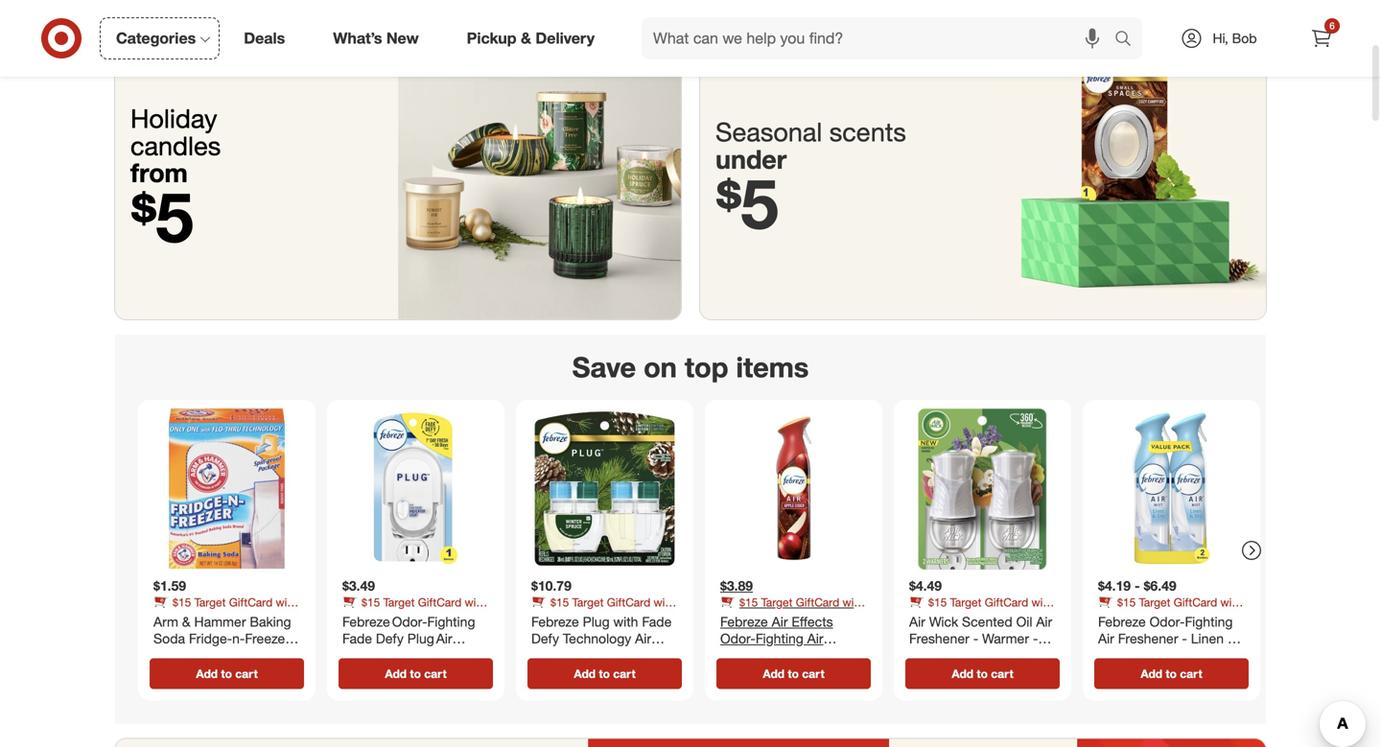 Task type: locate. For each thing, give the bounding box(es) containing it.
add for $4.49
[[952, 667, 974, 681]]

2 horizontal spatial air
[[1099, 631, 1115, 647]]

from
[[130, 157, 188, 189]]

3 add to cart from the left
[[574, 667, 636, 681]]

add to cart for $3.49
[[385, 667, 447, 681]]

& inside febreze odor-fighting air freshener - linen & sky
[[1228, 631, 1236, 647]]

& right arm
[[182, 614, 191, 631]]

save
[[572, 350, 636, 384]]

air left wick at bottom right
[[910, 614, 926, 631]]

2 add from the left
[[385, 667, 407, 681]]

1 target from the left
[[194, 596, 226, 610]]

$6.49
[[1144, 578, 1177, 595]]

What can we help you find? suggestions appear below search field
[[642, 17, 1120, 59]]

items
[[736, 350, 809, 384]]

cart for $1.59
[[235, 667, 258, 681]]

1 to from the left
[[221, 667, 232, 681]]

-
[[1135, 578, 1140, 595], [974, 631, 979, 647], [1033, 631, 1038, 647], [1182, 631, 1188, 647], [247, 647, 252, 664]]

seasonal
[[716, 116, 823, 148]]

2 $15 target giftcard with $50 home care purchase from the left
[[343, 596, 486, 624]]

$50 up soda
[[154, 610, 172, 624]]

1 with from the left
[[276, 596, 297, 610]]

to for $3.49
[[410, 667, 421, 681]]

1 add to cart button from the left
[[150, 659, 304, 690]]

$15 target giftcard with $50 home care purchase for $1.59
[[154, 596, 297, 624]]

5 $15 from the left
[[929, 596, 947, 610]]

air down $4.19
[[1099, 631, 1115, 647]]

with for $10.79
[[654, 596, 675, 610]]

3 add to cart button from the left
[[528, 659, 682, 690]]

care for $3.89
[[775, 610, 797, 624]]

4 with from the left
[[843, 596, 864, 610]]

3 target from the left
[[572, 596, 604, 610]]

5 with from the left
[[1032, 596, 1053, 610]]

air right oil
[[1037, 614, 1053, 631]]

$15 down $10.79
[[551, 596, 569, 610]]

5 care from the left
[[964, 610, 986, 624]]

6 add to cart from the left
[[1141, 667, 1203, 681]]

purchase for $10.79
[[611, 610, 659, 624]]

freshener down $4.19 - $6.49 on the right bottom of page
[[1118, 631, 1179, 647]]

add to cart button for $4.49
[[906, 659, 1060, 690]]

care
[[208, 610, 230, 624], [397, 610, 419, 624], [586, 610, 608, 624], [775, 610, 797, 624], [964, 610, 986, 624], [1153, 610, 1175, 624]]

purchase for $3.49
[[422, 610, 470, 624]]

cart for $4.19 - $6.49
[[1180, 667, 1203, 681]]

add to cart
[[196, 667, 258, 681], [385, 667, 447, 681], [574, 667, 636, 681], [763, 667, 825, 681], [952, 667, 1014, 681], [1141, 667, 1203, 681]]

4 cart from the left
[[802, 667, 825, 681]]

hi,
[[1213, 30, 1229, 47]]

6 home from the left
[[1120, 610, 1149, 624]]

5 giftcard from the left
[[985, 596, 1029, 610]]

purchase
[[233, 610, 281, 624], [422, 610, 470, 624], [611, 610, 659, 624], [800, 610, 848, 624], [989, 610, 1037, 624], [1178, 610, 1226, 624]]

$15 target giftcard with $50 home care purchase up n-
[[154, 596, 297, 624]]

$3.89
[[721, 578, 753, 595]]

home for $4.49
[[931, 610, 960, 624]]

$15 up wick at bottom right
[[929, 596, 947, 610]]

$15 target giftcard with $50 home care purchase down $10.79
[[532, 596, 675, 624]]

1 home from the left
[[175, 610, 204, 624]]

4 to from the left
[[788, 667, 799, 681]]

$50 for $3.89
[[721, 610, 739, 624]]

6 with from the left
[[1221, 596, 1242, 610]]

cart
[[235, 667, 258, 681], [424, 667, 447, 681], [613, 667, 636, 681], [802, 667, 825, 681], [991, 667, 1014, 681], [1180, 667, 1203, 681]]

6 $50 from the left
[[1099, 610, 1117, 624]]

$15 target giftcard with $50 home care purchase for $3.89
[[721, 596, 864, 624]]

1 $15 from the left
[[173, 596, 191, 610]]

to
[[221, 667, 232, 681], [410, 667, 421, 681], [599, 667, 610, 681], [788, 667, 799, 681], [977, 667, 988, 681], [1166, 667, 1177, 681]]

purchase for $4.19 - $6.49
[[1178, 610, 1226, 624]]

& inside 'link'
[[521, 29, 531, 48]]

giftcard for $10.79
[[607, 596, 651, 610]]

$15 down $4.19 - $6.49 on the right bottom of page
[[1118, 596, 1136, 610]]

$50 down $3.49
[[343, 610, 361, 624]]

5 $15 target giftcard with $50 home care purchase from the left
[[910, 596, 1053, 624]]

5 $50 from the left
[[910, 610, 928, 624]]

& right linen
[[1228, 631, 1236, 647]]

to for $1.59
[[221, 667, 232, 681]]

3 home from the left
[[553, 610, 582, 624]]

giftcard for $4.49
[[985, 596, 1029, 610]]

freshener inside air wick scented oil air freshener - warmer - 2pk
[[910, 631, 970, 647]]

air wick scented oil air freshener - warmer - 2pk
[[910, 614, 1053, 664]]

$15
[[173, 596, 191, 610], [362, 596, 380, 610], [551, 596, 569, 610], [740, 596, 758, 610], [929, 596, 947, 610], [1118, 596, 1136, 610]]

3 giftcard from the left
[[607, 596, 651, 610]]

$50 for $4.49
[[910, 610, 928, 624]]

6 add from the left
[[1141, 667, 1163, 681]]

5 target from the left
[[950, 596, 982, 610]]

- inside febreze odor-fighting air freshener - linen & sky
[[1182, 631, 1188, 647]]

add to cart for $10.79
[[574, 667, 636, 681]]

6 purchase from the left
[[1178, 610, 1226, 624]]

home up soda
[[175, 610, 204, 624]]

$15 down $3.89
[[740, 596, 758, 610]]

care for $4.19 - $6.49
[[1153, 610, 1175, 624]]

freshener down $4.49
[[910, 631, 970, 647]]

6 $15 target giftcard with $50 home care purchase from the left
[[1099, 596, 1242, 624]]

what's new link
[[317, 17, 443, 59]]

air inside febreze odor-fighting air freshener - linen & sky
[[1099, 631, 1115, 647]]

6 target from the left
[[1139, 596, 1171, 610]]

$5 down seasonal
[[716, 161, 779, 245]]

4 add to cart from the left
[[763, 667, 825, 681]]

$15 down $3.49
[[362, 596, 380, 610]]

$4.49
[[910, 578, 942, 595]]

0 horizontal spatial freshener
[[910, 631, 970, 647]]

target for $4.19 - $6.49
[[1139, 596, 1171, 610]]

scented
[[962, 614, 1013, 631]]

search button
[[1106, 17, 1152, 63]]

2 home from the left
[[364, 610, 393, 624]]

3 $15 from the left
[[551, 596, 569, 610]]

- left linen
[[1182, 631, 1188, 647]]

target
[[194, 596, 226, 610], [383, 596, 415, 610], [572, 596, 604, 610], [761, 596, 793, 610], [950, 596, 982, 610], [1139, 596, 1171, 610]]

2 with from the left
[[465, 596, 486, 610]]

oil
[[1017, 614, 1033, 631]]

what's new
[[333, 29, 419, 48]]

n-
[[232, 631, 245, 647]]

6 $15 from the left
[[1118, 596, 1136, 610]]

6 to from the left
[[1166, 667, 1177, 681]]

$50 down $4.19
[[1099, 610, 1117, 624]]

arm
[[154, 614, 178, 631]]

add to cart button
[[150, 659, 304, 690], [339, 659, 493, 690], [528, 659, 682, 690], [717, 659, 871, 690], [906, 659, 1060, 690], [1095, 659, 1249, 690]]

4 care from the left
[[775, 610, 797, 624]]

home
[[175, 610, 204, 624], [364, 610, 393, 624], [553, 610, 582, 624], [742, 610, 771, 624], [931, 610, 960, 624], [1120, 610, 1149, 624]]

to for $3.89
[[788, 667, 799, 681]]

home down $4.19 - $6.49 on the right bottom of page
[[1120, 610, 1149, 624]]

0 horizontal spatial &
[[182, 614, 191, 631]]

2 giftcard from the left
[[418, 596, 462, 610]]

target for $3.49
[[383, 596, 415, 610]]

$15 for $4.19 - $6.49
[[1118, 596, 1136, 610]]

1 purchase from the left
[[233, 610, 281, 624]]

cart for $3.89
[[802, 667, 825, 681]]

$15 for $1.59
[[173, 596, 191, 610]]

add to cart for $3.89
[[763, 667, 825, 681]]

5 add to cart button from the left
[[906, 659, 1060, 690]]

$15 target giftcard with $50 home care purchase for $3.49
[[343, 596, 486, 624]]

3 add from the left
[[574, 667, 596, 681]]

$1.59
[[154, 578, 186, 595]]

home for $1.59
[[175, 610, 204, 624]]

purchase for $3.89
[[800, 610, 848, 624]]

& right pickup
[[521, 29, 531, 48]]

cart for $10.79
[[613, 667, 636, 681]]

- right oil
[[1033, 631, 1038, 647]]

5 purchase from the left
[[989, 610, 1037, 624]]

fighting
[[1185, 614, 1233, 631]]

bob
[[1232, 30, 1257, 47]]

6 care from the left
[[1153, 610, 1175, 624]]

2 add to cart from the left
[[385, 667, 447, 681]]

5 home from the left
[[931, 610, 960, 624]]

2 horizontal spatial &
[[1228, 631, 1236, 647]]

4 giftcard from the left
[[796, 596, 840, 610]]

4 target from the left
[[761, 596, 793, 610]]

5 cart from the left
[[991, 667, 1014, 681]]

&
[[521, 29, 531, 48], [182, 614, 191, 631], [1228, 631, 1236, 647]]

with for $1.59
[[276, 596, 297, 610]]

to for $4.49
[[977, 667, 988, 681]]

top
[[685, 350, 729, 384]]

2 to from the left
[[410, 667, 421, 681]]

to for $4.19 - $6.49
[[1166, 667, 1177, 681]]

4 $15 target giftcard with $50 home care purchase from the left
[[721, 596, 864, 624]]

6 giftcard from the left
[[1174, 596, 1218, 610]]

home down $3.89
[[742, 610, 771, 624]]

$5
[[716, 161, 779, 245], [130, 175, 194, 259]]

3 purchase from the left
[[611, 610, 659, 624]]

fridge-
[[189, 631, 232, 647]]

with
[[276, 596, 297, 610], [465, 596, 486, 610], [654, 596, 675, 610], [843, 596, 864, 610], [1032, 596, 1053, 610], [1221, 596, 1242, 610]]

linen
[[1191, 631, 1224, 647]]

5 to from the left
[[977, 667, 988, 681]]

add to cart for $1.59
[[196, 667, 258, 681]]

search
[[1106, 31, 1152, 49]]

1 freshener from the left
[[910, 631, 970, 647]]

1 horizontal spatial &
[[521, 29, 531, 48]]

2 care from the left
[[397, 610, 419, 624]]

$15 target giftcard with $50 home care purchase up warmer on the bottom right of the page
[[910, 596, 1053, 624]]

deals
[[244, 29, 285, 48]]

1 cart from the left
[[235, 667, 258, 681]]

soda
[[154, 631, 185, 647]]

$15 target giftcard with $50 home care purchase down $6.49
[[1099, 596, 1242, 624]]

4 purchase from the left
[[800, 610, 848, 624]]

add to cart button for $1.59
[[150, 659, 304, 690]]

care for $1.59
[[208, 610, 230, 624]]

$50
[[154, 610, 172, 624], [343, 610, 361, 624], [532, 610, 550, 624], [721, 610, 739, 624], [910, 610, 928, 624], [1099, 610, 1117, 624]]

3 cart from the left
[[613, 667, 636, 681]]

home for $3.49
[[364, 610, 393, 624]]

& inside "arm & hammer baking soda fridge-n-freezer odor absorber - 14oz"
[[182, 614, 191, 631]]

$15 target giftcard with $50 home care purchase for $4.19 - $6.49
[[1099, 596, 1242, 624]]

$50 down $3.89
[[721, 610, 739, 624]]

home down $3.49
[[364, 610, 393, 624]]

$15 target giftcard with $50 home care purchase for $4.49
[[910, 596, 1053, 624]]

1 $50 from the left
[[154, 610, 172, 624]]

$50 down $10.79
[[532, 610, 550, 624]]

2 add to cart button from the left
[[339, 659, 493, 690]]

2 target from the left
[[383, 596, 415, 610]]

add
[[196, 667, 218, 681], [385, 667, 407, 681], [574, 667, 596, 681], [763, 667, 785, 681], [952, 667, 974, 681], [1141, 667, 1163, 681]]

$50 for $4.19 - $6.49
[[1099, 610, 1117, 624]]

add for $3.89
[[763, 667, 785, 681]]

4 $50 from the left
[[721, 610, 739, 624]]

3 $50 from the left
[[532, 610, 550, 624]]

- inside "arm & hammer baking soda fridge-n-freezer odor absorber - 14oz"
[[247, 647, 252, 664]]

1 add to cart from the left
[[196, 667, 258, 681]]

wick
[[929, 614, 959, 631]]

air
[[910, 614, 926, 631], [1037, 614, 1053, 631], [1099, 631, 1115, 647]]

febreze odor-fighting fade defy plug air freshener - warmer device image
[[335, 408, 497, 570]]

& for arm
[[182, 614, 191, 631]]

3 care from the left
[[586, 610, 608, 624]]

3 to from the left
[[599, 667, 610, 681]]

5 add from the left
[[952, 667, 974, 681]]

2 cart from the left
[[424, 667, 447, 681]]

what's
[[333, 29, 382, 48]]

pickup & delivery link
[[451, 17, 619, 59]]

6 add to cart button from the left
[[1095, 659, 1249, 690]]

add to cart for $4.49
[[952, 667, 1014, 681]]

5 add to cart from the left
[[952, 667, 1014, 681]]

$15 down $1.59
[[173, 596, 191, 610]]

hammer
[[194, 614, 246, 631]]

$15 target giftcard with $50 home care purchase down $3.89
[[721, 596, 864, 624]]

6 cart from the left
[[1180, 667, 1203, 681]]

giftcard
[[229, 596, 273, 610], [418, 596, 462, 610], [607, 596, 651, 610], [796, 596, 840, 610], [985, 596, 1029, 610], [1174, 596, 1218, 610]]

$15 target giftcard with $50 home care purchase
[[154, 596, 297, 624], [343, 596, 486, 624], [532, 596, 675, 624], [721, 596, 864, 624], [910, 596, 1053, 624], [1099, 596, 1242, 624]]

4 home from the left
[[742, 610, 771, 624]]

with for $4.19 - $6.49
[[1221, 596, 1242, 610]]

3 with from the left
[[654, 596, 675, 610]]

4 add from the left
[[763, 667, 785, 681]]

freshener inside febreze odor-fighting air freshener - linen & sky
[[1118, 631, 1179, 647]]

$15 for $3.89
[[740, 596, 758, 610]]

under
[[716, 143, 787, 175]]

$15 target giftcard with $50 home care purchase down $3.49
[[343, 596, 486, 624]]

candles
[[130, 130, 221, 161]]

6 link
[[1301, 17, 1343, 59]]

2 purchase from the left
[[422, 610, 470, 624]]

- right n-
[[247, 647, 252, 664]]

arm & hammer baking soda fridge-n-freezer odor absorber - 14oz image
[[146, 408, 308, 570]]

odor
[[154, 647, 184, 664]]

$5 down candles
[[130, 175, 194, 259]]

2 freshener from the left
[[1118, 631, 1179, 647]]

$15 for $10.79
[[551, 596, 569, 610]]

1 $15 target giftcard with $50 home care purchase from the left
[[154, 596, 297, 624]]

1 care from the left
[[208, 610, 230, 624]]

$50 left wick at bottom right
[[910, 610, 928, 624]]

1 add from the left
[[196, 667, 218, 681]]

2 $15 from the left
[[362, 596, 380, 610]]

home for $10.79
[[553, 610, 582, 624]]

to for $10.79
[[599, 667, 610, 681]]

3 $15 target giftcard with $50 home care purchase from the left
[[532, 596, 675, 624]]

home down $10.79
[[553, 610, 582, 624]]

4 add to cart button from the left
[[717, 659, 871, 690]]

1 horizontal spatial freshener
[[1118, 631, 1179, 647]]

home down $4.49
[[931, 610, 960, 624]]

4 $15 from the left
[[740, 596, 758, 610]]

2 $50 from the left
[[343, 610, 361, 624]]

1 giftcard from the left
[[229, 596, 273, 610]]

home for $3.89
[[742, 610, 771, 624]]

freshener
[[910, 631, 970, 647], [1118, 631, 1179, 647]]



Task type: describe. For each thing, give the bounding box(es) containing it.
& for pickup
[[521, 29, 531, 48]]

target for $10.79
[[572, 596, 604, 610]]

- left $6.49
[[1135, 578, 1140, 595]]

cart for $4.49
[[991, 667, 1014, 681]]

seasonal scents under
[[716, 116, 907, 175]]

$50 for $10.79
[[532, 610, 550, 624]]

giftcard for $3.49
[[418, 596, 462, 610]]

add to cart for $4.19 - $6.49
[[1141, 667, 1203, 681]]

home for $4.19 - $6.49
[[1120, 610, 1149, 624]]

arm & hammer baking soda fridge-n-freezer odor absorber - 14oz
[[154, 614, 291, 664]]

0 horizontal spatial air
[[910, 614, 926, 631]]

new
[[387, 29, 419, 48]]

1 horizontal spatial air
[[1037, 614, 1053, 631]]

target for $1.59
[[194, 596, 226, 610]]

add to cart button for $3.89
[[717, 659, 871, 690]]

carousel region
[[115, 335, 1266, 739]]

air wick scented oil air freshener - warmer - 2pk image
[[902, 408, 1064, 570]]

add for $4.19 - $6.49
[[1141, 667, 1163, 681]]

pickup & delivery
[[467, 29, 595, 48]]

target for $4.49
[[950, 596, 982, 610]]

$10.79
[[532, 578, 572, 595]]

febreze air effects odor-fighting air freshener - apple cider - 8.8oz image
[[713, 408, 875, 570]]

febreze odor-fighting air freshener - linen & sky image
[[1091, 408, 1253, 570]]

on
[[644, 350, 677, 384]]

purchase for $4.49
[[989, 610, 1037, 624]]

purchase for $1.59
[[233, 610, 281, 624]]

add for $10.79
[[574, 667, 596, 681]]

0 horizontal spatial $5
[[130, 175, 194, 259]]

with for $3.49
[[465, 596, 486, 610]]

add to cart button for $10.79
[[528, 659, 682, 690]]

add to cart button for $3.49
[[339, 659, 493, 690]]

giftcard for $4.19 - $6.49
[[1174, 596, 1218, 610]]

$15 for $4.49
[[929, 596, 947, 610]]

$3.49
[[343, 578, 375, 595]]

save on top items
[[572, 350, 809, 384]]

giftcard for $3.89
[[796, 596, 840, 610]]

febreze
[[1099, 614, 1146, 631]]

delivery
[[536, 29, 595, 48]]

$15 target giftcard with $50 home care purchase for $10.79
[[532, 596, 675, 624]]

holiday
[[130, 103, 217, 134]]

with for $4.49
[[1032, 596, 1053, 610]]

with for $3.89
[[843, 596, 864, 610]]

add to cart button for $4.19 - $6.49
[[1095, 659, 1249, 690]]

$4.19
[[1099, 578, 1131, 595]]

febreze odor-fighting air freshener - linen & sky
[[1099, 614, 1236, 664]]

$50 for $1.59
[[154, 610, 172, 624]]

deals link
[[228, 17, 309, 59]]

sky
[[1099, 647, 1121, 664]]

target for $3.89
[[761, 596, 793, 610]]

freezer
[[245, 631, 290, 647]]

6
[[1330, 20, 1335, 32]]

add for $1.59
[[196, 667, 218, 681]]

care for $3.49
[[397, 610, 419, 624]]

pickup
[[467, 29, 517, 48]]

1 horizontal spatial $5
[[716, 161, 779, 245]]

$4.19 - $6.49
[[1099, 578, 1177, 595]]

baking
[[250, 614, 291, 631]]

giftcard for $1.59
[[229, 596, 273, 610]]

absorber
[[188, 647, 243, 664]]

categories link
[[100, 17, 220, 59]]

care for $10.79
[[586, 610, 608, 624]]

14oz
[[256, 647, 285, 664]]

- left warmer on the bottom right of the page
[[974, 631, 979, 647]]

hi, bob
[[1213, 30, 1257, 47]]

scents
[[830, 116, 907, 148]]

odor-
[[1150, 614, 1185, 631]]

holiday candles from
[[130, 103, 221, 189]]

$50 for $3.49
[[343, 610, 361, 624]]

$15 for $3.49
[[362, 596, 380, 610]]

febreze plug with fade defy technology air freshener - winter spruce - 1.75 fl oz/2pk image
[[524, 408, 686, 570]]

2pk
[[910, 647, 932, 664]]

cart for $3.49
[[424, 667, 447, 681]]

categories
[[116, 29, 196, 48]]

warmer
[[982, 631, 1030, 647]]

add for $3.49
[[385, 667, 407, 681]]

care for $4.49
[[964, 610, 986, 624]]



Task type: vqa. For each thing, say whether or not it's contained in the screenshot.
SHIPPING button
no



